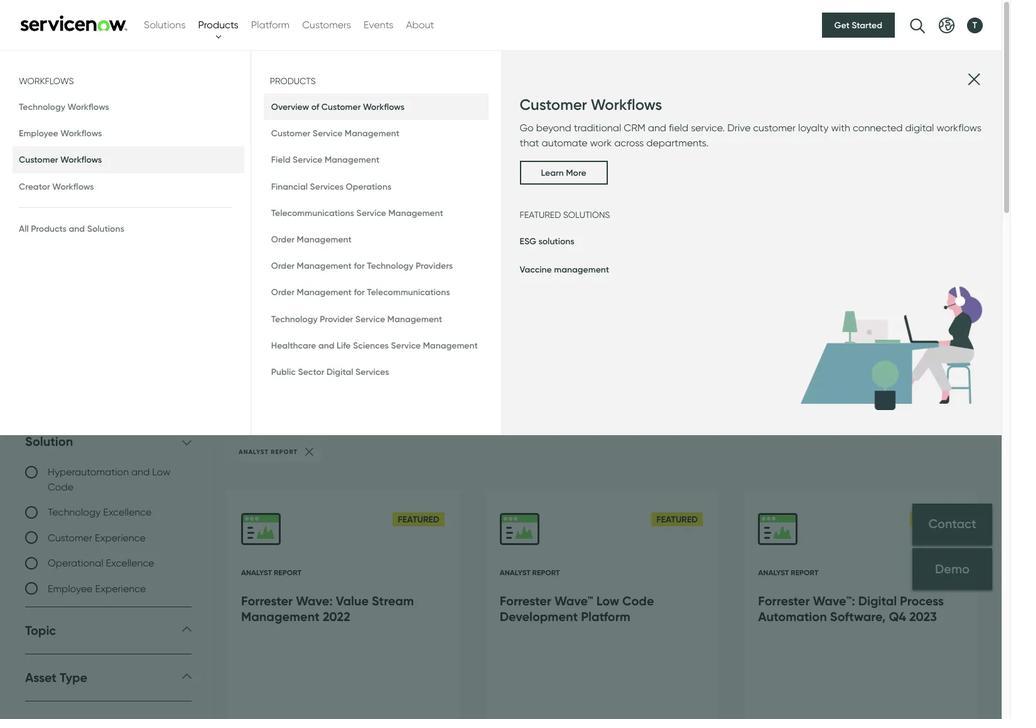 Task type: describe. For each thing, give the bounding box(es) containing it.
field service management
[[271, 154, 380, 166]]

option
[[568, 165, 613, 183]]

work
[[590, 137, 612, 149]]

value
[[336, 593, 369, 609]]

0 horizontal spatial solutions
[[87, 223, 124, 234]]

experience for customer experience
[[95, 532, 146, 544]]

creator
[[19, 181, 50, 192]]

low for and
[[152, 466, 171, 478]]

all products and solutions
[[19, 223, 124, 234]]

employee for employee experience
[[48, 583, 93, 595]]

featured for forrester wave™ low code development platform
[[657, 514, 698, 526]]

servicenow
[[194, 165, 275, 183]]

type
[[60, 670, 87, 686]]

order management for telecommunications
[[271, 287, 450, 298]]

resource center
[[25, 115, 256, 152]]

resource
[[25, 90, 82, 104]]

departments.
[[647, 137, 709, 149]]

employee experience
[[48, 583, 146, 595]]

financial services operations
[[271, 181, 392, 192]]

workflows
[[937, 122, 982, 134]]

that
[[520, 137, 540, 149]]

customer up beyond on the right top
[[520, 96, 588, 114]]

2 an from the left
[[546, 165, 564, 183]]

developer,
[[408, 165, 480, 183]]

beyond
[[537, 122, 572, 134]]

new
[[143, 165, 172, 183]]

0 vertical spatial customer workflows
[[520, 96, 663, 114]]

resource
[[25, 115, 152, 152]]

workflows up customer service management link
[[363, 101, 405, 112]]

1 an from the left
[[296, 165, 314, 183]]

technology provider service management link
[[264, 306, 489, 332]]

1 vertical spatial services
[[356, 366, 389, 378]]

1 horizontal spatial telecommunications
[[367, 287, 450, 298]]

service for telecommunications
[[357, 207, 387, 219]]

management
[[554, 264, 610, 275]]

excellence for technology excellence
[[103, 507, 152, 519]]

1 vertical spatial products
[[270, 76, 316, 86]]

traditional
[[574, 122, 622, 134]]

workflows up the resource on the left
[[19, 76, 74, 86]]

forrester for forrester wave™: digital process automation software, q4 2023
[[759, 593, 810, 609]]

financial
[[271, 181, 308, 192]]

automation
[[759, 609, 828, 625]]

technology workflows
[[19, 101, 109, 112]]

workflows down technology workflows
[[60, 128, 102, 139]]

events
[[364, 19, 394, 31]]

technology for excellence
[[48, 507, 101, 519]]

learn more link
[[520, 161, 608, 185]]

excellence for operational excellence
[[106, 558, 154, 570]]

customer service management
[[271, 128, 400, 139]]

order for order management
[[271, 234, 295, 245]]

get started link
[[822, 13, 896, 38]]

solutions for esg solutions
[[539, 236, 575, 247]]

results
[[256, 394, 309, 415]]

0 horizontal spatial customer workflows
[[19, 154, 102, 166]]

whether you are new to servicenow or an experienced developer, we have an option for you
[[25, 165, 663, 183]]

events button
[[364, 18, 394, 33]]

analyst
[[239, 448, 269, 456]]

service up sciences
[[356, 313, 385, 325]]

and left life at top left
[[319, 340, 335, 351]]

telecommunications service management link
[[264, 200, 489, 226]]

customer experience
[[48, 532, 146, 544]]

digital
[[906, 122, 935, 134]]

solutions button
[[144, 18, 186, 33]]

whether
[[25, 165, 85, 183]]

1 horizontal spatial products
[[198, 19, 239, 31]]

forrester wave™: digital process automation software, q4 2023
[[759, 593, 945, 625]]

of
[[312, 101, 319, 112]]

231
[[226, 394, 252, 415]]

forrester wave: value stream management 2022
[[241, 593, 414, 625]]

software,
[[831, 609, 886, 625]]

1 horizontal spatial solutions
[[144, 19, 186, 31]]

order for order management for technology providers
[[271, 260, 295, 272]]

analyst report for wave™
[[500, 568, 560, 578]]

digital for sector
[[327, 366, 354, 378]]

stream
[[372, 593, 414, 609]]

for for order management for telecommunications
[[354, 287, 365, 298]]

employee workflows link
[[13, 120, 244, 147]]

overview of customer workflows link
[[264, 94, 489, 120]]

overview of customer workflows
[[271, 101, 405, 112]]

development platform
[[500, 609, 631, 625]]

2023
[[910, 609, 938, 625]]

about button
[[406, 18, 435, 33]]

technology for workflows
[[19, 101, 65, 112]]

order management
[[271, 234, 352, 245]]

report
[[271, 448, 298, 456]]

customer service management link
[[264, 120, 489, 147]]

workflows up resource
[[68, 101, 109, 112]]

vaccine
[[520, 264, 552, 275]]

platform button
[[251, 18, 290, 33]]

solution
[[25, 434, 73, 449]]

featured
[[520, 210, 561, 220]]

all
[[19, 223, 29, 234]]

creator workflows
[[19, 181, 94, 192]]

order management for technology providers link
[[264, 253, 489, 279]]

featured solutions
[[520, 210, 611, 220]]

provider
[[320, 313, 353, 325]]

to
[[176, 165, 190, 183]]

report for wave™:
[[791, 568, 819, 578]]

analyst report for wave™:
[[759, 568, 819, 578]]

wave:
[[296, 593, 333, 609]]

asset
[[25, 670, 57, 686]]

and inside hyperautomation and low code
[[131, 466, 150, 478]]

Search resources field
[[25, 283, 977, 343]]

workflows down resource
[[60, 154, 102, 166]]

public
[[271, 366, 296, 378]]

field service management link
[[264, 147, 489, 173]]

get started
[[835, 19, 883, 31]]

service right sciences
[[391, 340, 421, 351]]

center
[[160, 115, 256, 152]]

featured for forrester wave™: digital process automation software, q4 2023
[[916, 514, 957, 526]]

low for wave™
[[597, 593, 620, 609]]

0 vertical spatial telecommunications
[[271, 207, 355, 219]]

forrester wave™ low code development platform
[[500, 593, 655, 625]]

technology provider service management
[[271, 313, 443, 325]]

experience for employee experience
[[95, 583, 146, 595]]

esg solutions link
[[520, 236, 575, 250]]

more
[[566, 167, 587, 179]]

order for order management for telecommunications
[[271, 287, 295, 298]]

workflows up crm
[[591, 96, 663, 114]]

started
[[852, 19, 883, 31]]

topic
[[25, 623, 56, 639]]

and inside go beyond traditional crm and field service. drive customer loyalty with connected digital workflows that automate work across departments.
[[648, 122, 667, 134]]

hyperautomation
[[48, 466, 129, 478]]

technology down order management link
[[367, 260, 414, 272]]

service for customer
[[313, 128, 343, 139]]

workflows inside "link"
[[52, 181, 94, 192]]

get
[[835, 19, 850, 31]]



Task type: vqa. For each thing, say whether or not it's contained in the screenshot.
vaccine management
yes



Task type: locate. For each thing, give the bounding box(es) containing it.
customer down overview at the left top of the page
[[271, 128, 311, 139]]

0 vertical spatial digital
[[327, 366, 354, 378]]

service.
[[691, 122, 725, 134]]

1 vertical spatial solutions
[[87, 223, 124, 234]]

0 vertical spatial order
[[271, 234, 295, 245]]

0 horizontal spatial telecommunications
[[271, 207, 355, 219]]

report up wave™
[[533, 568, 560, 578]]

0 vertical spatial employee
[[19, 128, 58, 139]]

analyst for forrester wave™ low code development platform
[[500, 568, 531, 578]]

1 horizontal spatial services
[[356, 366, 389, 378]]

digital inside 'forrester wave™: digital process automation software, q4 2023'
[[859, 593, 898, 609]]

1 vertical spatial digital
[[859, 593, 898, 609]]

customer right the of
[[322, 101, 361, 112]]

telecommunications up "order management"
[[271, 207, 355, 219]]

1 vertical spatial order
[[271, 260, 295, 272]]

order down financial at the top left of page
[[271, 234, 295, 245]]

1 report from the left
[[274, 568, 302, 578]]

creator workflows link
[[13, 173, 244, 200]]

analyst report up wave:
[[241, 568, 302, 578]]

0 horizontal spatial report
[[274, 568, 302, 578]]

process
[[901, 593, 945, 609]]

0 horizontal spatial services
[[310, 181, 344, 192]]

report
[[274, 568, 302, 578], [533, 568, 560, 578], [791, 568, 819, 578]]

2 order from the top
[[271, 260, 295, 272]]

an right or
[[296, 165, 314, 183]]

loyalty
[[799, 122, 829, 134]]

0 horizontal spatial an
[[296, 165, 314, 183]]

code for hyperautomation and low code
[[48, 481, 74, 493]]

1 vertical spatial solutions
[[539, 236, 575, 247]]

employee
[[19, 128, 58, 139], [48, 583, 93, 595]]

3 report from the left
[[791, 568, 819, 578]]

healthcare and life sciences service management
[[271, 340, 478, 351]]

digital for wave™:
[[859, 593, 898, 609]]

0 vertical spatial low
[[152, 466, 171, 478]]

for
[[616, 165, 635, 183], [354, 260, 365, 272], [354, 287, 365, 298]]

forrester left wave™
[[500, 593, 552, 609]]

esg solutions
[[520, 236, 575, 247]]

workflows
[[19, 76, 74, 86], [591, 96, 663, 114], [68, 101, 109, 112], [363, 101, 405, 112], [60, 128, 102, 139], [60, 154, 102, 166], [52, 181, 94, 192]]

0 horizontal spatial forrester
[[241, 593, 293, 609]]

service down operations on the top of the page
[[357, 207, 387, 219]]

products left 'platform'
[[198, 19, 239, 31]]

forrester inside 'forrester wave™: digital process automation software, q4 2023'
[[759, 593, 810, 609]]

public sector digital services link
[[264, 359, 489, 385]]

analyst report up wave™
[[500, 568, 560, 578]]

order management for telecommunications link
[[264, 279, 489, 306]]

go
[[520, 122, 534, 134]]

forrester for forrester wave: value stream management 2022
[[241, 593, 293, 609]]

2 report from the left
[[533, 568, 560, 578]]

for down across
[[616, 165, 635, 183]]

and left "field"
[[648, 122, 667, 134]]

1 vertical spatial low
[[597, 593, 620, 609]]

products right all
[[31, 223, 67, 234]]

analyst report
[[241, 568, 302, 578], [500, 568, 560, 578], [759, 568, 819, 578]]

platform
[[251, 19, 290, 31]]

experience up operational excellence
[[95, 532, 146, 544]]

low inside hyperautomation and low code
[[152, 466, 171, 478]]

1 vertical spatial telecommunications
[[367, 287, 450, 298]]

hyperautomation and low code
[[48, 466, 171, 493]]

asset type
[[25, 670, 87, 686]]

solutions down creator workflows "link"
[[87, 223, 124, 234]]

forrester
[[241, 593, 293, 609], [500, 593, 552, 609], [759, 593, 810, 609]]

code inside forrester wave™ low code development platform
[[623, 593, 655, 609]]

customer workflows up 'traditional'
[[520, 96, 663, 114]]

solutions down option
[[564, 210, 611, 220]]

technology for provider
[[271, 313, 318, 325]]

telecommunications down providers
[[367, 287, 450, 298]]

2 analyst report from the left
[[500, 568, 560, 578]]

technology up healthcare
[[271, 313, 318, 325]]

products up overview at the left top of the page
[[270, 76, 316, 86]]

customer up creator at top
[[19, 154, 58, 166]]

0 horizontal spatial featured
[[398, 514, 440, 526]]

operational excellence
[[48, 558, 154, 570]]

public sector digital services
[[271, 366, 389, 378]]

1 horizontal spatial an
[[546, 165, 564, 183]]

0 vertical spatial solutions
[[144, 19, 186, 31]]

are
[[117, 165, 140, 183]]

0 horizontal spatial analyst report
[[241, 568, 302, 578]]

you left are
[[88, 165, 113, 183]]

order up healthcare
[[271, 287, 295, 298]]

1 horizontal spatial forrester
[[500, 593, 552, 609]]

0 horizontal spatial digital
[[327, 366, 354, 378]]

1 forrester from the left
[[241, 593, 293, 609]]

and
[[648, 122, 667, 134], [69, 223, 85, 234], [319, 340, 335, 351], [131, 466, 150, 478]]

analyst report
[[239, 448, 298, 456]]

technology excellence
[[48, 507, 152, 519]]

analyst for forrester wave™: digital process automation software, q4 2023
[[759, 568, 790, 578]]

telecommunications
[[271, 207, 355, 219], [367, 287, 450, 298]]

have
[[508, 165, 542, 183]]

analyst
[[241, 568, 272, 578], [500, 568, 531, 578], [759, 568, 790, 578]]

0 vertical spatial code
[[48, 481, 74, 493]]

and down creator workflows
[[69, 223, 85, 234]]

1 vertical spatial excellence
[[106, 558, 154, 570]]

esg
[[520, 236, 537, 247]]

employee for employee workflows
[[19, 128, 58, 139]]

providers
[[416, 260, 453, 272]]

2 horizontal spatial featured
[[916, 514, 957, 526]]

1 analyst report from the left
[[241, 568, 302, 578]]

customers button
[[302, 18, 351, 33]]

1 horizontal spatial report
[[533, 568, 560, 578]]

report up wave™:
[[791, 568, 819, 578]]

customers
[[302, 19, 351, 31]]

you down across
[[639, 165, 663, 183]]

2 featured from the left
[[657, 514, 698, 526]]

1 vertical spatial customer workflows
[[19, 154, 102, 166]]

products
[[198, 19, 239, 31], [270, 76, 316, 86], [31, 223, 67, 234]]

an
[[296, 165, 314, 183], [546, 165, 564, 183]]

for up "technology provider service management" on the top left
[[354, 287, 365, 298]]

services
[[310, 181, 344, 192], [356, 366, 389, 378]]

crm
[[624, 122, 646, 134]]

low inside forrester wave™ low code development platform
[[597, 593, 620, 609]]

1 you from the left
[[88, 165, 113, 183]]

report for wave:
[[274, 568, 302, 578]]

vaccine management
[[520, 264, 610, 275]]

0 horizontal spatial low
[[152, 466, 171, 478]]

excellence
[[103, 507, 152, 519], [106, 558, 154, 570]]

go beyond traditional crm and field service. drive customer loyalty with connected digital workflows that automate work across departments.
[[520, 122, 982, 149]]

0 horizontal spatial analyst
[[241, 568, 272, 578]]

employee down operational
[[48, 583, 93, 595]]

order management for technology providers
[[271, 260, 453, 272]]

order
[[271, 234, 295, 245], [271, 260, 295, 272], [271, 287, 295, 298]]

technology workflows link
[[13, 94, 244, 120]]

2 vertical spatial for
[[354, 287, 365, 298]]

2 horizontal spatial forrester
[[759, 593, 810, 609]]

and right hyperautomation
[[131, 466, 150, 478]]

1 horizontal spatial analyst report
[[500, 568, 560, 578]]

solutions
[[564, 210, 611, 220], [539, 236, 575, 247]]

2 vertical spatial products
[[31, 223, 67, 234]]

forrester inside forrester wave: value stream management 2022
[[241, 593, 293, 609]]

featured for forrester wave: value stream management 2022
[[398, 514, 440, 526]]

services down sciences
[[356, 366, 389, 378]]

1 horizontal spatial analyst
[[500, 568, 531, 578]]

across
[[615, 137, 644, 149]]

0 vertical spatial solutions
[[564, 210, 611, 220]]

experienced
[[318, 165, 404, 183]]

1 vertical spatial experience
[[95, 583, 146, 595]]

analyst for forrester wave: value stream management 2022
[[241, 568, 272, 578]]

3 analyst from the left
[[759, 568, 790, 578]]

2022
[[323, 609, 351, 625]]

or
[[279, 165, 293, 183]]

1 vertical spatial for
[[354, 260, 365, 272]]

digital right wave™:
[[859, 593, 898, 609]]

2 horizontal spatial products
[[270, 76, 316, 86]]

connected
[[853, 122, 903, 134]]

2 analyst from the left
[[500, 568, 531, 578]]

life
[[337, 340, 351, 351]]

workflows right creator at top
[[52, 181, 94, 192]]

solutions inside esg solutions link
[[539, 236, 575, 247]]

featured
[[398, 514, 440, 526], [657, 514, 698, 526], [916, 514, 957, 526]]

forrester left wave™:
[[759, 593, 810, 609]]

financial services operations link
[[264, 173, 489, 200]]

solutions left products dropdown button
[[144, 19, 186, 31]]

1 vertical spatial code
[[623, 593, 655, 609]]

resource center
[[25, 90, 126, 104]]

1 order from the top
[[271, 234, 295, 245]]

forrester left wave:
[[241, 593, 293, 609]]

1 horizontal spatial featured
[[657, 514, 698, 526]]

solutions for featured solutions
[[564, 210, 611, 220]]

0 vertical spatial services
[[310, 181, 344, 192]]

2 forrester from the left
[[500, 593, 552, 609]]

automate
[[542, 137, 588, 149]]

we
[[484, 165, 504, 183]]

2 horizontal spatial report
[[791, 568, 819, 578]]

for for order management for technology providers
[[354, 260, 365, 272]]

healthcare and life sciences service management link
[[264, 332, 489, 359]]

0 horizontal spatial code
[[48, 481, 74, 493]]

analyst report for wave:
[[241, 568, 302, 578]]

experience
[[95, 532, 146, 544], [95, 583, 146, 595]]

learn
[[541, 167, 564, 179]]

0 horizontal spatial products
[[31, 223, 67, 234]]

report for wave™
[[533, 568, 560, 578]]

an left more
[[546, 165, 564, 183]]

technology up employee workflows
[[19, 101, 65, 112]]

experience down operational excellence
[[95, 583, 146, 595]]

service for field
[[293, 154, 323, 166]]

2 you from the left
[[639, 165, 663, 183]]

low
[[152, 466, 171, 478], [597, 593, 620, 609]]

services down field service management
[[310, 181, 344, 192]]

report up wave:
[[274, 568, 302, 578]]

products button
[[198, 18, 239, 33]]

0 vertical spatial for
[[616, 165, 635, 183]]

2 horizontal spatial analyst report
[[759, 568, 819, 578]]

order down "order management"
[[271, 260, 295, 272]]

drive
[[728, 122, 751, 134]]

technology up customer experience
[[48, 507, 101, 519]]

service up field service management
[[313, 128, 343, 139]]

overview
[[271, 101, 309, 112]]

wave™:
[[814, 593, 856, 609]]

3 featured from the left
[[916, 514, 957, 526]]

1 analyst from the left
[[241, 568, 272, 578]]

excellence up "employee experience"
[[106, 558, 154, 570]]

analyst report up automation
[[759, 568, 819, 578]]

1 horizontal spatial you
[[639, 165, 663, 183]]

1 horizontal spatial digital
[[859, 593, 898, 609]]

solutions down featured solutions
[[539, 236, 575, 247]]

0 vertical spatial products
[[198, 19, 239, 31]]

1 vertical spatial employee
[[48, 583, 93, 595]]

customer up operational
[[48, 532, 92, 544]]

1 horizontal spatial customer workflows
[[520, 96, 663, 114]]

servicenow image
[[19, 15, 129, 31]]

3 analyst report from the left
[[759, 568, 819, 578]]

2 vertical spatial order
[[271, 287, 295, 298]]

1 horizontal spatial code
[[623, 593, 655, 609]]

excellence down hyperautomation and low code
[[103, 507, 152, 519]]

forrester for forrester wave™ low code development platform
[[500, 593, 552, 609]]

1 horizontal spatial low
[[597, 593, 620, 609]]

technology
[[19, 101, 65, 112], [367, 260, 414, 272], [271, 313, 318, 325], [48, 507, 101, 519]]

sector
[[298, 366, 325, 378]]

operations
[[346, 181, 392, 192]]

service right or
[[293, 154, 323, 166]]

code inside hyperautomation and low code
[[48, 481, 74, 493]]

for up order management for telecommunications
[[354, 260, 365, 272]]

employee down technology workflows
[[19, 128, 58, 139]]

digital down life at top left
[[327, 366, 354, 378]]

2 horizontal spatial analyst
[[759, 568, 790, 578]]

0 horizontal spatial you
[[88, 165, 113, 183]]

1 featured from the left
[[398, 514, 440, 526]]

forrester inside forrester wave™ low code development platform
[[500, 593, 552, 609]]

3 order from the top
[[271, 287, 295, 298]]

3 forrester from the left
[[759, 593, 810, 609]]

customer workflows down employee workflows
[[19, 154, 102, 166]]

management inside forrester wave: value stream management 2022
[[241, 609, 320, 625]]

code for forrester wave™ low code development platform
[[623, 593, 655, 609]]

0 vertical spatial experience
[[95, 532, 146, 544]]

0 vertical spatial excellence
[[103, 507, 152, 519]]



